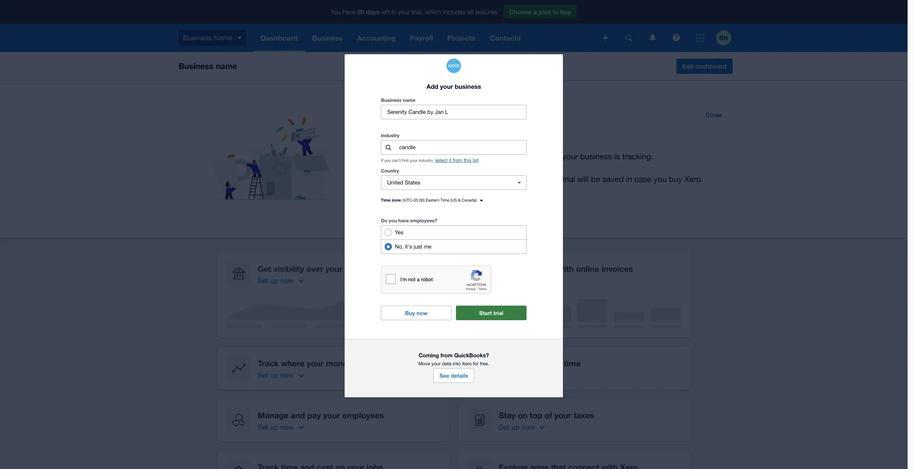 Task type: locate. For each thing, give the bounding box(es) containing it.
have
[[398, 218, 409, 224]]

your inside coming from quickbooks? move your data into xero for free.
[[432, 361, 441, 367]]

(utc-
[[403, 198, 414, 203]]

time left "zone:"
[[381, 198, 391, 203]]

you
[[385, 159, 391, 163], [389, 218, 397, 224]]

select
[[435, 158, 448, 163]]

trial
[[494, 310, 504, 317]]

you inside if you can't find your industry, select it from this list
[[385, 159, 391, 163]]

this
[[464, 158, 472, 163]]

do you have employees? group
[[381, 226, 527, 254]]

Business name field
[[382, 105, 527, 119]]

you for have
[[389, 218, 397, 224]]

time left (us
[[441, 198, 450, 203]]

2 vertical spatial your
[[432, 361, 441, 367]]

1 horizontal spatial time
[[441, 198, 450, 203]]

&
[[458, 198, 461, 203]]

your for can't
[[410, 159, 418, 163]]

see details button
[[434, 369, 475, 383]]

1 horizontal spatial from
[[453, 158, 463, 163]]

you right if
[[385, 159, 391, 163]]

name
[[403, 97, 416, 103]]

1 vertical spatial from
[[441, 352, 453, 359]]

business
[[455, 83, 481, 90]]

Country field
[[382, 176, 510, 190]]

your right add
[[440, 83, 453, 90]]

start trial
[[480, 310, 504, 317]]

buy now
[[405, 310, 428, 317]]

canada)
[[462, 198, 477, 203]]

industry
[[381, 133, 400, 139]]

your inside if you can't find your industry, select it from this list
[[410, 159, 418, 163]]

your right find
[[410, 159, 418, 163]]

clear image
[[512, 176, 527, 190]]

it's
[[405, 244, 412, 250]]

eastern
[[426, 198, 440, 203]]

from inside coming from quickbooks? move your data into xero for free.
[[441, 352, 453, 359]]

your for quickbooks?
[[432, 361, 441, 367]]

select it from this list button
[[435, 158, 479, 163]]

industry,
[[419, 159, 434, 163]]

you for can't
[[385, 159, 391, 163]]

time inside time zone: (utc-05:00) eastern time (us & canada)
[[441, 198, 450, 203]]

country
[[381, 168, 399, 174]]

see
[[440, 373, 450, 379]]

your
[[440, 83, 453, 90], [410, 159, 418, 163], [432, 361, 441, 367]]

time
[[381, 198, 391, 203], [441, 198, 450, 203]]

0 horizontal spatial from
[[441, 352, 453, 359]]

buy
[[405, 310, 415, 317]]

from right the it
[[453, 158, 463, 163]]

move
[[419, 361, 430, 367]]

employees?
[[411, 218, 438, 224]]

you right do
[[389, 218, 397, 224]]

1 vertical spatial you
[[389, 218, 397, 224]]

me
[[424, 244, 432, 250]]

just
[[414, 244, 423, 250]]

time zone: (utc-05:00) eastern time (us & canada)
[[381, 198, 477, 203]]

xero image
[[447, 58, 461, 73]]

xero
[[462, 361, 472, 367]]

your left data
[[432, 361, 441, 367]]

from up data
[[441, 352, 453, 359]]

see details
[[440, 373, 468, 379]]

data
[[442, 361, 452, 367]]

into
[[453, 361, 461, 367]]

no, it's just me
[[395, 244, 432, 250]]

from
[[453, 158, 463, 163], [441, 352, 453, 359]]

Industry field
[[399, 141, 527, 155]]

1 vertical spatial your
[[410, 159, 418, 163]]

zone:
[[392, 198, 402, 203]]

find
[[402, 159, 409, 163]]

0 vertical spatial you
[[385, 159, 391, 163]]

business
[[381, 97, 402, 103]]



Task type: describe. For each thing, give the bounding box(es) containing it.
now
[[417, 310, 428, 317]]

coming
[[419, 352, 439, 359]]

details
[[451, 373, 468, 379]]

start trial button
[[456, 306, 527, 321]]

business name
[[381, 97, 416, 103]]

do
[[381, 218, 388, 224]]

add
[[427, 83, 439, 90]]

search icon image
[[386, 145, 391, 150]]

add your business
[[427, 83, 481, 90]]

can't
[[392, 159, 401, 163]]

list
[[473, 158, 479, 163]]

yes
[[395, 230, 404, 236]]

free.
[[480, 361, 490, 367]]

0 vertical spatial your
[[440, 83, 453, 90]]

no,
[[395, 244, 404, 250]]

0 vertical spatial from
[[453, 158, 463, 163]]

do you have employees?
[[381, 218, 438, 224]]

it
[[449, 158, 452, 163]]

for
[[473, 361, 479, 367]]

0 horizontal spatial time
[[381, 198, 391, 203]]

05:00)
[[414, 198, 425, 203]]

start
[[480, 310, 492, 317]]

quickbooks?
[[454, 352, 489, 359]]

(us
[[451, 198, 457, 203]]

buy now button
[[381, 306, 452, 321]]

if
[[381, 159, 384, 163]]

coming from quickbooks? move your data into xero for free.
[[419, 352, 490, 367]]

if you can't find your industry, select it from this list
[[381, 158, 479, 163]]



Task type: vqa. For each thing, say whether or not it's contained in the screenshot.
free.
yes



